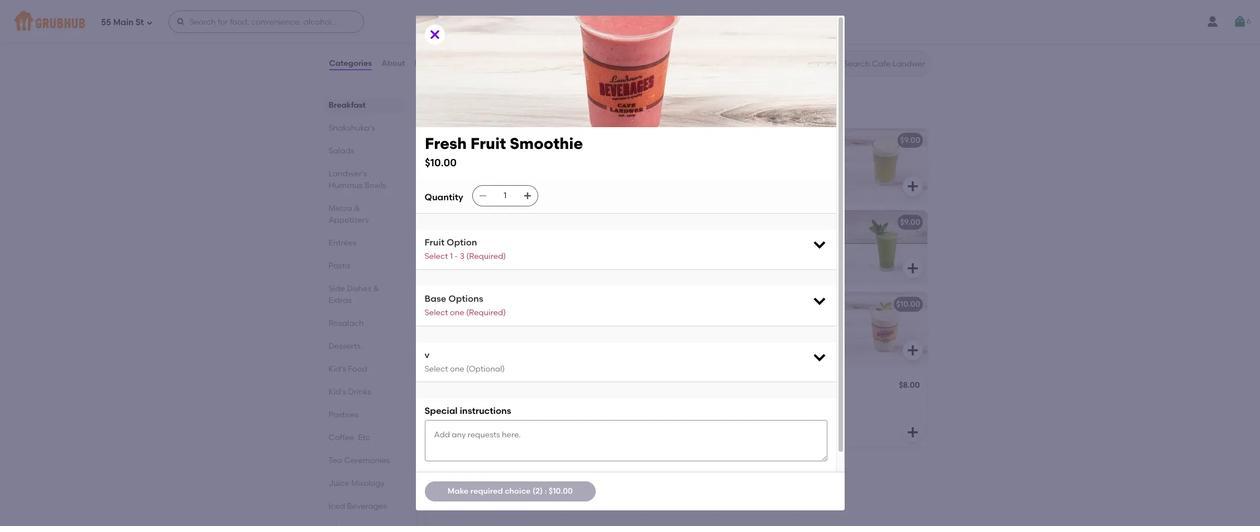 Task type: vqa. For each thing, say whether or not it's contained in the screenshot.
Ham,
no



Task type: locate. For each thing, give the bounding box(es) containing it.
1 vertical spatial fruit
[[425, 237, 445, 248]]

mixology up fresh fruit smoothie $10.00
[[469, 102, 522, 116]]

0 horizontal spatial milk
[[565, 409, 579, 419]]

0 horizontal spatial (v)
[[517, 382, 528, 392]]

smoothie
[[510, 134, 583, 153], [484, 300, 521, 309], [478, 382, 515, 392]]

1 horizontal spatial $10.00
[[549, 487, 573, 497]]

svg image
[[176, 17, 185, 26], [146, 19, 153, 26], [656, 58, 669, 72], [523, 192, 532, 200], [656, 262, 669, 275], [906, 262, 920, 275], [812, 293, 828, 309], [906, 344, 920, 358], [906, 426, 920, 440]]

tea
[[329, 456, 342, 466]]

frozen down mediterranean
[[693, 316, 718, 325]]

quantity
[[425, 192, 463, 203]]

kid's drinks
[[329, 388, 371, 397]]

0 vertical spatial honey,
[[693, 327, 719, 337]]

tea ceremonies
[[329, 456, 390, 466]]

required
[[471, 487, 503, 497]]

$9.00 inside button
[[901, 218, 921, 227]]

1 horizontal spatial honey,
[[693, 327, 719, 337]]

kid's
[[329, 365, 346, 374], [329, 388, 346, 397]]

spirulina smoothie (v) image
[[594, 375, 677, 447]]

1 vertical spatial $9.00
[[901, 218, 921, 227]]

1 horizontal spatial &
[[373, 284, 379, 294]]

pasta tab
[[329, 260, 399, 272]]

fruit right base
[[465, 300, 483, 309]]

0 vertical spatial fruit
[[470, 134, 506, 153]]

2 horizontal spatial $10.00
[[897, 300, 921, 309]]

lg
[[693, 136, 702, 145]]

dates
[[783, 316, 806, 325], [556, 398, 578, 407]]

Search Cafe Landwer search field
[[843, 59, 928, 69]]

kid's left drinks
[[329, 388, 346, 397]]

pastries tab
[[329, 409, 399, 421]]

0 vertical spatial dates
[[783, 316, 806, 325]]

one down the "options"
[[450, 308, 465, 318]]

0 horizontal spatial dates
[[556, 398, 578, 407]]

juice mixology up lg. juice
[[434, 102, 522, 116]]

banana,
[[522, 398, 554, 407]]

spirulina
[[443, 382, 477, 392], [471, 409, 504, 419]]

frozen inside frozen mango, fresh banana, dates honey,  spirulina tablet, almond milk
[[443, 398, 468, 407]]

1 vertical spatial dates
[[556, 398, 578, 407]]

mixology
[[469, 102, 522, 116], [351, 479, 385, 489]]

2 vertical spatial &
[[373, 284, 379, 294]]

0 horizontal spatial &
[[354, 204, 360, 213]]

dates inside frozen bananas, dates, dates honey, raw tahini, soy milk
[[783, 316, 806, 325]]

1 horizontal spatial dates
[[783, 316, 806, 325]]

& right dishes
[[373, 284, 379, 294]]

fruit right 'lg.'
[[470, 134, 506, 153]]

juice mixology
[[434, 102, 522, 116], [329, 479, 385, 489]]

1 $9.00 from the top
[[901, 136, 921, 145]]

mezza & appetizers
[[329, 204, 369, 225]]

fruit inside fresh fruit smoothie $10.00
[[470, 134, 506, 153]]

milk inside frozen bananas, dates, dates honey, raw tahini, soy milk
[[781, 327, 795, 337]]

1 vertical spatial mixology
[[351, 479, 385, 489]]

fresh fruit smoothie button
[[436, 293, 677, 365]]

juice right orange
[[786, 382, 807, 392]]

blue agave lemonde
[[443, 464, 524, 474]]

frozen inside frozen bananas, dates, dates honey, raw tahini, soy milk
[[693, 316, 718, 325]]

& up appetizers
[[354, 204, 360, 213]]

fresh up the quantity
[[425, 134, 467, 153]]

make
[[448, 487, 469, 497]]

select down v
[[425, 365, 448, 374]]

1 horizontal spatial frozen
[[693, 316, 718, 325]]

fruit inside button
[[465, 300, 483, 309]]

smoothie inside fresh fruit smoothie $10.00
[[510, 134, 583, 153]]

0 horizontal spatial honey,
[[443, 409, 469, 419]]

3
[[460, 252, 465, 262]]

&
[[758, 136, 764, 145], [354, 204, 360, 213], [373, 284, 379, 294]]

kid's food
[[329, 365, 367, 374]]

smoothie for fresh fruit smoothie $10.00
[[510, 134, 583, 153]]

select inside v select one (optional)
[[425, 365, 448, 374]]

frozen for frozen mango, fresh banana, dates honey,  spirulina tablet, almond milk
[[443, 398, 468, 407]]

agave
[[461, 464, 486, 474]]

food
[[348, 365, 367, 374]]

fresh fruit smoothie
[[443, 300, 521, 309]]

1 vertical spatial select
[[425, 308, 448, 318]]

0 vertical spatial (required)
[[467, 252, 506, 262]]

raw
[[721, 327, 737, 337]]

beverages
[[347, 502, 387, 512]]

salads tab
[[329, 145, 399, 157]]

2 kid's from the top
[[329, 388, 346, 397]]

kid's inside kid's drinks "tab"
[[329, 388, 346, 397]]

svg image
[[1234, 15, 1247, 28], [428, 28, 442, 41], [906, 180, 920, 193], [479, 192, 487, 200], [812, 237, 828, 252], [812, 349, 828, 365]]

0 vertical spatial (v)
[[806, 300, 817, 309]]

0 vertical spatial $10.00
[[425, 156, 457, 169]]

1 one from the top
[[450, 308, 465, 318]]

(v) up banana,
[[517, 382, 528, 392]]

spirulina down v select one (optional)
[[443, 382, 477, 392]]

2 vertical spatial select
[[425, 365, 448, 374]]

0 vertical spatial milk
[[781, 327, 795, 337]]

honey, left raw
[[693, 327, 719, 337]]

ceremonies
[[344, 456, 390, 466]]

instructions
[[460, 406, 512, 417]]

fresh left squeezed
[[693, 382, 714, 392]]

frozen
[[693, 316, 718, 325], [443, 398, 468, 407]]

landwer's hummus bowls
[[329, 169, 386, 190]]

lg apple, celery & ginger image
[[844, 129, 928, 201]]

search icon image
[[826, 57, 839, 70]]

tab
[[329, 524, 399, 527]]

3 select from the top
[[425, 365, 448, 374]]

2 select from the top
[[425, 308, 448, 318]]

1 vertical spatial one
[[450, 365, 465, 374]]

1 vertical spatial juice mixology
[[329, 479, 385, 489]]

select inside base options select one (required)
[[425, 308, 448, 318]]

1 horizontal spatial milk
[[781, 327, 795, 337]]

reviews button
[[414, 44, 446, 84]]

1 horizontal spatial juice mixology
[[434, 102, 522, 116]]

honey, inside frozen bananas, dates, dates honey, raw tahini, soy milk
[[693, 327, 719, 337]]

lg carrot & ginger image
[[594, 211, 677, 283]]

2 vertical spatial $10.00
[[549, 487, 573, 497]]

tahini,
[[739, 327, 763, 337]]

(required)
[[467, 252, 506, 262], [466, 308, 506, 318]]

kid's left food
[[329, 365, 346, 374]]

spirulina smoothie (v)
[[443, 382, 528, 392]]

dates up almond
[[556, 398, 578, 407]]

smoothie for fresh fruit smoothie
[[484, 300, 521, 309]]

1 vertical spatial frozen
[[443, 398, 468, 407]]

1 kid's from the top
[[329, 365, 346, 374]]

juice mixology up "iced beverages"
[[329, 479, 385, 489]]

& inside side dishes & extras
[[373, 284, 379, 294]]

fresh for fresh fruit smoothie
[[443, 300, 463, 309]]

fruit left "option"
[[425, 237, 445, 248]]

0 horizontal spatial $10.00
[[425, 156, 457, 169]]

entrées
[[329, 239, 357, 248]]

shakshuka's
[[329, 123, 375, 133]]

0 horizontal spatial mixology
[[351, 479, 385, 489]]

bananas,
[[720, 316, 755, 325]]

1 vertical spatial kid's
[[329, 388, 346, 397]]

iced beverages tab
[[329, 501, 399, 513]]

milk right almond
[[565, 409, 579, 419]]

v
[[425, 350, 430, 361]]

2 horizontal spatial &
[[758, 136, 764, 145]]

entrées tab
[[329, 237, 399, 249]]

bowls
[[365, 181, 386, 190]]

honey, inside frozen mango, fresh banana, dates honey,  spirulina tablet, almond milk
[[443, 409, 469, 419]]

1 horizontal spatial mixology
[[469, 102, 522, 116]]

0 horizontal spatial juice mixology
[[329, 479, 385, 489]]

$9.00
[[901, 136, 921, 145], [901, 218, 921, 227]]

& right the celery at the right top of page
[[758, 136, 764, 145]]

juice mixology inside the juice mixology tab
[[329, 479, 385, 489]]

fresh for fresh fruit smoothie $10.00
[[425, 134, 467, 153]]

1 vertical spatial smoothie
[[484, 300, 521, 309]]

fresh inside fresh fruit smoothie $10.00
[[425, 134, 467, 153]]

one inside v select one (optional)
[[450, 365, 465, 374]]

spirulina down mango,
[[471, 409, 504, 419]]

landwer's
[[329, 169, 367, 179]]

one left (optional)
[[450, 365, 465, 374]]

0 vertical spatial $9.00
[[901, 136, 921, 145]]

select left 1
[[425, 252, 448, 262]]

side
[[329, 284, 345, 294]]

fruit for fresh fruit smoothie $10.00
[[470, 134, 506, 153]]

select
[[425, 252, 448, 262], [425, 308, 448, 318], [425, 365, 448, 374]]

vanilla roobios
[[443, 36, 502, 46]]

dates,
[[757, 316, 782, 325]]

frozen left mango,
[[443, 398, 468, 407]]

0 vertical spatial one
[[450, 308, 465, 318]]

frozen for frozen bananas, dates, dates honey, raw tahini, soy milk
[[693, 316, 718, 325]]

make required choice (2) : $10.00
[[448, 487, 573, 497]]

1 vertical spatial milk
[[565, 409, 579, 419]]

fresh inside fresh fruit smoothie button
[[443, 300, 463, 309]]

fresh down 1
[[443, 300, 463, 309]]

2 vertical spatial smoothie
[[478, 382, 515, 392]]

select for base
[[425, 308, 448, 318]]

$5.50
[[649, 35, 670, 45]]

milk right the soy
[[781, 327, 795, 337]]

choice
[[505, 487, 531, 497]]

(v) right shake
[[806, 300, 817, 309]]

1 vertical spatial (required)
[[466, 308, 506, 318]]

$9.00 for lg apple, celery & ginger image
[[901, 136, 921, 145]]

orange
[[755, 382, 784, 392]]

reviews
[[415, 59, 446, 68]]

dates down shake
[[783, 316, 806, 325]]

2 $9.00 from the top
[[901, 218, 921, 227]]

fresh for fresh squeezed orange juice
[[693, 382, 714, 392]]

juice
[[434, 102, 466, 116], [456, 136, 477, 145], [786, 382, 807, 392], [329, 479, 350, 489]]

0 horizontal spatial frozen
[[443, 398, 468, 407]]

mixology down ceremonies
[[351, 479, 385, 489]]

(required) right 3
[[467, 252, 506, 262]]

$10.00
[[425, 156, 457, 169], [897, 300, 921, 309], [549, 487, 573, 497]]

honey, down spirulina smoothie (v)
[[443, 409, 469, 419]]

dates inside frozen mango, fresh banana, dates honey,  spirulina tablet, almond milk
[[556, 398, 578, 407]]

1 vertical spatial spirulina
[[471, 409, 504, 419]]

fresh up tablet,
[[500, 398, 520, 407]]

fresh squeezed orange juice
[[693, 382, 807, 392]]

0 vertical spatial kid's
[[329, 365, 346, 374]]

juice right 'lg.'
[[456, 136, 477, 145]]

(required) down the "options"
[[466, 308, 506, 318]]

1 vertical spatial (v)
[[517, 382, 528, 392]]

fruit
[[470, 134, 506, 153], [425, 237, 445, 248], [465, 300, 483, 309]]

lg. juice
[[443, 136, 477, 145]]

kid's inside kid's food tab
[[329, 365, 346, 374]]

lg.
[[443, 136, 454, 145]]

etc
[[358, 433, 370, 443]]

juice up iced
[[329, 479, 350, 489]]

0 vertical spatial &
[[758, 136, 764, 145]]

2 one from the top
[[450, 365, 465, 374]]

desserts tab
[[329, 341, 399, 352]]

select inside fruit option select 1 - 3 (required)
[[425, 252, 448, 262]]

frozen bananas, dates, dates honey, raw tahini, soy milk
[[693, 316, 806, 337]]

1 vertical spatial honey,
[[443, 409, 469, 419]]

main navigation navigation
[[0, 0, 1261, 44]]

coffee, etc tab
[[329, 432, 399, 444]]

1 select from the top
[[425, 252, 448, 262]]

smoothie inside button
[[484, 300, 521, 309]]

about button
[[381, 44, 406, 84]]

0 vertical spatial select
[[425, 252, 448, 262]]

0 vertical spatial smoothie
[[510, 134, 583, 153]]

kid's for kid's food
[[329, 365, 346, 374]]

0 vertical spatial mixology
[[469, 102, 522, 116]]

2 vertical spatial fruit
[[465, 300, 483, 309]]

kid's drinks tab
[[329, 387, 399, 398]]

0 vertical spatial frozen
[[693, 316, 718, 325]]

1 vertical spatial &
[[354, 204, 360, 213]]

$10.00 inside fresh fruit smoothie $10.00
[[425, 156, 457, 169]]

breakfast
[[329, 101, 366, 110]]

select down base
[[425, 308, 448, 318]]



Task type: describe. For each thing, give the bounding box(es) containing it.
0 vertical spatial juice mixology
[[434, 102, 522, 116]]

rosalach
[[329, 319, 364, 328]]

appetizers
[[329, 216, 369, 225]]

fresh fruit smoothie image
[[594, 293, 677, 365]]

shake
[[780, 300, 804, 309]]

landwer's hummus bowls tab
[[329, 168, 399, 192]]

& inside mezza & appetizers
[[354, 204, 360, 213]]

v select one (optional)
[[425, 350, 505, 374]]

fruit for fresh fruit smoothie
[[465, 300, 483, 309]]

svg image inside 6 button
[[1234, 15, 1247, 28]]

st
[[136, 17, 144, 27]]

juice mixology tab
[[329, 478, 399, 490]]

special
[[425, 406, 458, 417]]

vanilla
[[443, 36, 469, 46]]

mediterranean energy shake (v) image
[[844, 293, 928, 365]]

$11.00
[[648, 382, 671, 392]]

hummus
[[329, 181, 363, 190]]

rosalach tab
[[329, 318, 399, 330]]

roobios
[[471, 36, 502, 46]]

mediterranean energy shake (v)
[[693, 300, 817, 309]]

energy
[[752, 300, 778, 309]]

kid's food tab
[[329, 364, 399, 375]]

desserts
[[329, 342, 361, 351]]

lg. juice button
[[436, 129, 677, 201]]

juice inside lg. juice button
[[456, 136, 477, 145]]

blue
[[443, 464, 459, 474]]

dishes
[[347, 284, 372, 294]]

milk inside frozen mango, fresh banana, dates honey,  spirulina tablet, almond milk
[[565, 409, 579, 419]]

apple,
[[704, 136, 729, 145]]

options
[[449, 294, 484, 304]]

$8.00
[[899, 381, 920, 390]]

option
[[447, 237, 477, 248]]

base options select one (required)
[[425, 294, 506, 318]]

1 horizontal spatial (v)
[[806, 300, 817, 309]]

drinks
[[348, 388, 371, 397]]

(required) inside fruit option select 1 - 3 (required)
[[467, 252, 506, 262]]

frozen mango, fresh banana, dates honey,  spirulina tablet, almond milk
[[443, 398, 579, 419]]

-
[[455, 252, 458, 262]]

mezza & appetizers tab
[[329, 203, 399, 226]]

breakfast tab
[[329, 99, 399, 111]]

mint leaf lemonade granita image
[[844, 211, 928, 283]]

mezza
[[329, 204, 352, 213]]

shakshuka's tab
[[329, 122, 399, 134]]

juice up 'lg.'
[[434, 102, 466, 116]]

extras
[[329, 296, 352, 306]]

mixology inside tab
[[351, 479, 385, 489]]

fruit inside fruit option select 1 - 3 (required)
[[425, 237, 445, 248]]

fresh inside frozen mango, fresh banana, dates honey,  spirulina tablet, almond milk
[[500, 398, 520, 407]]

ginger
[[766, 136, 792, 145]]

special instructions
[[425, 406, 512, 417]]

6 button
[[1234, 12, 1252, 32]]

(2)
[[533, 487, 543, 497]]

Input item quantity number field
[[493, 186, 518, 206]]

spirulina inside frozen mango, fresh banana, dates honey,  spirulina tablet, almond milk
[[471, 409, 504, 419]]

mediterranean
[[693, 300, 750, 309]]

kid's for kid's drinks
[[329, 388, 346, 397]]

lemonde
[[488, 464, 524, 474]]

lg. juice image
[[594, 129, 677, 201]]

categories
[[329, 59, 372, 68]]

tablet,
[[505, 409, 531, 419]]

one inside base options select one (required)
[[450, 308, 465, 318]]

fresh fruit smoothie $10.00
[[425, 134, 583, 169]]

lg apple, celery & ginger
[[693, 136, 792, 145]]

pasta
[[329, 261, 350, 271]]

0 vertical spatial spirulina
[[443, 382, 477, 392]]

almond
[[533, 409, 563, 419]]

$9.00 for mint leaf lemonade granita image
[[901, 218, 921, 227]]

mango,
[[469, 398, 498, 407]]

55
[[101, 17, 111, 27]]

soy
[[765, 327, 779, 337]]

(optional)
[[466, 365, 505, 374]]

squeezed
[[715, 382, 753, 392]]

coffee, etc
[[329, 433, 370, 443]]

base
[[425, 294, 447, 304]]

about
[[382, 59, 405, 68]]

(required) inside base options select one (required)
[[466, 308, 506, 318]]

:
[[545, 487, 547, 497]]

tea ceremonies tab
[[329, 455, 399, 467]]

select for fruit
[[425, 252, 448, 262]]

6
[[1247, 17, 1252, 26]]

side dishes & extras
[[329, 284, 379, 306]]

juice inside the juice mixology tab
[[329, 479, 350, 489]]

salads
[[329, 146, 354, 156]]

celery
[[731, 136, 756, 145]]

coffee,
[[329, 433, 356, 443]]

$9.00 button
[[686, 211, 928, 283]]

55 main st
[[101, 17, 144, 27]]

fruit option select 1 - 3 (required)
[[425, 237, 506, 262]]

1 vertical spatial $10.00
[[897, 300, 921, 309]]

main
[[113, 17, 134, 27]]

categories button
[[329, 44, 373, 84]]

iced beverages
[[329, 502, 387, 512]]

Special instructions text field
[[425, 421, 828, 462]]

iced
[[329, 502, 345, 512]]

pastries
[[329, 411, 359, 420]]

side dishes & extras tab
[[329, 283, 399, 307]]

$7.50
[[651, 463, 670, 473]]



